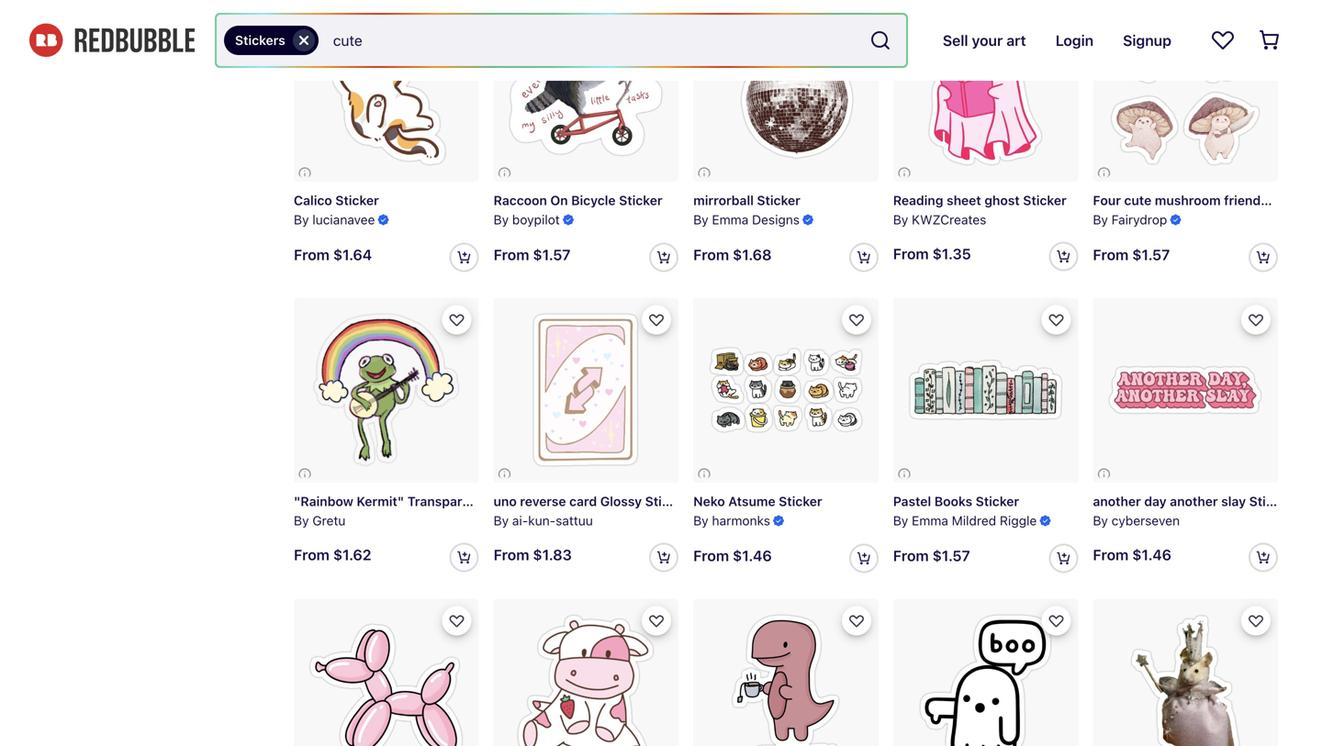 Task type: vqa. For each thing, say whether or not it's contained in the screenshot.


Task type: describe. For each thing, give the bounding box(es) containing it.
neko
[[693, 494, 725, 509]]

raccoon
[[494, 193, 547, 208]]

emma for $1.68
[[712, 212, 749, 227]]

card
[[569, 494, 597, 509]]

by inside reading sheet ghost sticker by kwzcreates
[[893, 212, 908, 227]]

sticker inside reading sheet ghost sticker by kwzcreates
[[1023, 193, 1067, 208]]

another day another slay sticker image
[[1093, 298, 1278, 483]]

strawberry cow sticker image
[[494, 599, 679, 746]]

Search term search field
[[318, 15, 862, 66]]

balloon dog pink sticker image
[[294, 599, 479, 746]]

slay
[[1221, 494, 1246, 509]]

from $1.62
[[294, 546, 371, 564]]

$1.62
[[333, 546, 371, 564]]

glossy
[[600, 494, 642, 509]]

cute
[[1124, 193, 1152, 208]]

bicycle
[[571, 193, 616, 208]]

from $1.68
[[693, 246, 772, 263]]

by boypilot
[[494, 212, 560, 227]]

another day another slay sticker by cyberseven
[[1093, 494, 1293, 528]]

by fairydrop
[[1093, 212, 1167, 227]]

by down four
[[1093, 212, 1108, 227]]

ai-
[[512, 513, 528, 528]]

fairydrop
[[1112, 212, 1167, 227]]

uno reverse card glossy sticker by ai-kun-sattuu
[[494, 494, 689, 528]]

$1.83
[[533, 546, 572, 564]]

day
[[1144, 494, 1167, 509]]

friends
[[1224, 193, 1268, 208]]

sticker right friends
[[1271, 193, 1314, 208]]

on
[[550, 193, 568, 208]]

by down calico
[[294, 212, 309, 227]]

raccoon on bicycle sticker image
[[494, 0, 679, 182]]

from for four cute mushroom friends sticker
[[1093, 246, 1129, 263]]

sticker right bicycle
[[619, 193, 662, 208]]

$1.68
[[733, 246, 772, 263]]

from for raccoon on bicycle sticker
[[494, 246, 529, 263]]

neko atsume sticker
[[693, 494, 822, 509]]

transparent
[[407, 494, 482, 509]]

from $1.57 for emma
[[893, 547, 970, 564]]

by emma designs
[[693, 212, 800, 227]]

calico  sticker
[[294, 193, 379, 208]]

sheet
[[947, 193, 981, 208]]

sticker right atsume
[[779, 494, 822, 509]]

designs
[[752, 212, 800, 227]]

redbubble logo image
[[29, 24, 195, 57]]

kwzcreates
[[912, 212, 986, 227]]

by inside another day another slay sticker by cyberseven
[[1093, 513, 1108, 528]]

kermit"
[[357, 494, 404, 509]]

from $1.64
[[294, 246, 372, 263]]

uno reverse card glossy sticker image
[[494, 298, 679, 483]]

$1.57 for emma
[[932, 547, 970, 564]]

from for mirrorball sticker
[[693, 246, 729, 263]]

by down 'raccoon'
[[494, 212, 509, 227]]

reading
[[893, 193, 943, 208]]

reading sheet ghost sticker by kwzcreates
[[893, 193, 1067, 227]]

$1.64
[[333, 246, 372, 263]]

$1.46 for another day another slay sticker
[[1132, 546, 1171, 564]]

from for "rainbow kermit"  transparent sticker
[[294, 546, 329, 564]]

sticker up the designs
[[757, 193, 800, 208]]

stickers button
[[224, 26, 318, 55]]

pastel
[[893, 494, 931, 509]]

"rainbow kermit"  transparent sticker by gretu
[[294, 494, 529, 528]]

from for uno reverse card glossy sticker
[[494, 546, 529, 564]]

from for neko atsume sticker
[[693, 547, 729, 564]]

by inside uno reverse card glossy sticker by ai-kun-sattuu
[[494, 513, 509, 528]]

cyberseven
[[1112, 513, 1180, 528]]



Task type: locate. For each thing, give the bounding box(es) containing it.
ghost of disapproval sticker image
[[893, 599, 1078, 746]]

from $1.46 down by harmonks on the right bottom of the page
[[693, 547, 772, 564]]

from $1.46
[[1093, 546, 1171, 564], [693, 547, 772, 564]]

another right day
[[1170, 494, 1218, 509]]

from down pastel
[[893, 547, 929, 564]]

'tea-rex' illustration sticker image
[[693, 599, 878, 746]]

from down by boypilot
[[494, 246, 529, 263]]

from down by fairydrop
[[1093, 246, 1129, 263]]

2 horizontal spatial from $1.57
[[1093, 246, 1170, 263]]

calico  sticker image
[[294, 0, 479, 182]]

1 horizontal spatial from $1.57
[[893, 547, 970, 564]]

riggle
[[1000, 513, 1037, 528]]

sticker left neko
[[645, 494, 689, 509]]

Stickers field
[[217, 15, 906, 66]]

from for calico  sticker
[[294, 246, 329, 263]]

$1.46 down "cyberseven"
[[1132, 546, 1171, 564]]

1 horizontal spatial $1.46
[[1132, 546, 1171, 564]]

$1.46 down harmonks
[[733, 547, 772, 564]]

by left gretu at the left of page
[[294, 513, 309, 528]]

another
[[1093, 494, 1141, 509], [1170, 494, 1218, 509]]

by left "cyberseven"
[[1093, 513, 1108, 528]]

0 horizontal spatial emma
[[712, 212, 749, 227]]

mushroom
[[1155, 193, 1221, 208]]

1 horizontal spatial from $1.46
[[1093, 546, 1171, 564]]

emma for $1.57
[[912, 513, 948, 528]]

stickers
[[235, 33, 285, 48]]

emma down pastel
[[912, 513, 948, 528]]

"rainbow kermit"  transparent sticker image
[[294, 298, 479, 483]]

"rainbow
[[294, 494, 353, 509]]

$1.46 for neko atsume sticker
[[733, 547, 772, 564]]

0 horizontal spatial $1.57
[[533, 246, 571, 263]]

sticker up ai-
[[486, 494, 529, 509]]

from $1.46 for another day another slay sticker
[[1093, 546, 1171, 564]]

$1.57 for boypilot
[[533, 246, 571, 263]]

fairy rat mother sticker image
[[1093, 599, 1278, 746]]

harmonks
[[712, 513, 770, 528]]

emma
[[712, 212, 749, 227], [912, 513, 948, 528]]

mirrorball
[[693, 193, 754, 208]]

0 horizontal spatial from $1.46
[[693, 547, 772, 564]]

2 another from the left
[[1170, 494, 1218, 509]]

0 horizontal spatial another
[[1093, 494, 1141, 509]]

gretu
[[312, 513, 346, 528]]

0 vertical spatial emma
[[712, 212, 749, 227]]

reverse
[[520, 494, 566, 509]]

2 horizontal spatial $1.57
[[1132, 246, 1170, 263]]

from $1.57 for boypilot
[[494, 246, 571, 263]]

from left $1.64
[[294, 246, 329, 263]]

sticker inside another day another slay sticker by cyberseven
[[1249, 494, 1293, 509]]

from for another day another slay sticker
[[1093, 546, 1129, 564]]

neko atsume sticker image
[[693, 298, 878, 483]]

sticker
[[335, 193, 379, 208], [619, 193, 662, 208], [757, 193, 800, 208], [1023, 193, 1067, 208], [1271, 193, 1314, 208], [486, 494, 529, 509], [645, 494, 689, 509], [779, 494, 822, 509], [976, 494, 1019, 509], [1249, 494, 1293, 509]]

sticker up lucianavee
[[335, 193, 379, 208]]

by
[[294, 212, 309, 227], [494, 212, 509, 227], [693, 212, 708, 227], [893, 212, 908, 227], [1093, 212, 1108, 227], [294, 513, 309, 528], [494, 513, 509, 528], [693, 513, 708, 528], [893, 513, 908, 528], [1093, 513, 1108, 528]]

by down the reading
[[893, 212, 908, 227]]

$1.57 down "boypilot"
[[533, 246, 571, 263]]

sticker right ghost on the right of the page
[[1023, 193, 1067, 208]]

uno
[[494, 494, 517, 509]]

by down "mirrorball"
[[693, 212, 708, 227]]

four
[[1093, 193, 1121, 208]]

$1.35
[[932, 245, 971, 263]]

lucianavee
[[312, 212, 375, 227]]

from left '$1.68'
[[693, 246, 729, 263]]

ghost
[[984, 193, 1020, 208]]

1 another from the left
[[1093, 494, 1141, 509]]

four cute mushroom friends sticker
[[1093, 193, 1314, 208]]

from $1.46 for neko atsume sticker
[[693, 547, 772, 564]]

pastel books sticker
[[893, 494, 1019, 509]]

mirrorball sticker
[[693, 193, 800, 208]]

$1.57 down fairydrop
[[1132, 246, 1170, 263]]

by left ai-
[[494, 513, 509, 528]]

by down pastel
[[893, 513, 908, 528]]

from $1.46 down "cyberseven"
[[1093, 546, 1171, 564]]

calico
[[294, 193, 332, 208]]

from $1.57 down "boypilot"
[[494, 246, 571, 263]]

from $1.57 down by emma mildred riggle
[[893, 547, 970, 564]]

from $1.57 for fairydrop
[[1093, 246, 1170, 263]]

mildred
[[952, 513, 996, 528]]

books
[[934, 494, 972, 509]]

2 from $1.46 from the left
[[693, 547, 772, 564]]

emma down "mirrorball"
[[712, 212, 749, 227]]

kun-
[[528, 513, 556, 528]]

from $1.83
[[494, 546, 572, 564]]

from $1.57 down by fairydrop
[[1093, 246, 1170, 263]]

by lucianavee
[[294, 212, 375, 227]]

boypilot
[[512, 212, 560, 227]]

2 $1.46 from the left
[[733, 547, 772, 564]]

mirrorball sticker image
[[693, 0, 878, 182]]

from
[[893, 245, 929, 263], [294, 246, 329, 263], [494, 246, 529, 263], [693, 246, 729, 263], [1093, 246, 1129, 263], [294, 546, 329, 564], [494, 546, 529, 564], [1093, 546, 1129, 564], [693, 547, 729, 564], [893, 547, 929, 564]]

from $1.35
[[893, 245, 971, 263]]

four cute mushroom friends sticker image
[[1093, 0, 1278, 182]]

from down ai-
[[494, 546, 529, 564]]

from down gretu at the left of page
[[294, 546, 329, 564]]

reading sheet ghost sticker image
[[893, 0, 1078, 182]]

by down neko
[[693, 513, 708, 528]]

0 horizontal spatial from $1.57
[[494, 246, 571, 263]]

sticker inside "rainbow kermit"  transparent sticker by gretu
[[486, 494, 529, 509]]

1 $1.46 from the left
[[1132, 546, 1171, 564]]

another up "cyberseven"
[[1093, 494, 1141, 509]]

from $1.57
[[494, 246, 571, 263], [1093, 246, 1170, 263], [893, 547, 970, 564]]

1 from $1.46 from the left
[[1093, 546, 1171, 564]]

by emma mildred riggle
[[893, 513, 1037, 528]]

pastel books sticker image
[[893, 298, 1078, 483]]

1 vertical spatial emma
[[912, 513, 948, 528]]

1 horizontal spatial $1.57
[[932, 547, 970, 564]]

from down "cyberseven"
[[1093, 546, 1129, 564]]

sattuu
[[556, 513, 593, 528]]

by inside "rainbow kermit"  transparent sticker by gretu
[[294, 513, 309, 528]]

$1.57 down by emma mildred riggle
[[932, 547, 970, 564]]

1 horizontal spatial emma
[[912, 513, 948, 528]]

raccoon on bicycle sticker
[[494, 193, 662, 208]]

sticker inside uno reverse card glossy sticker by ai-kun-sattuu
[[645, 494, 689, 509]]

atsume
[[728, 494, 775, 509]]

from for pastel books sticker
[[893, 547, 929, 564]]

from left $1.35
[[893, 245, 929, 263]]

from down by harmonks on the right bottom of the page
[[693, 547, 729, 564]]

0 horizontal spatial $1.46
[[733, 547, 772, 564]]

from for reading sheet ghost sticker
[[893, 245, 929, 263]]

$1.46
[[1132, 546, 1171, 564], [733, 547, 772, 564]]

$1.57
[[533, 246, 571, 263], [1132, 246, 1170, 263], [932, 547, 970, 564]]

by harmonks
[[693, 513, 770, 528]]

1 horizontal spatial another
[[1170, 494, 1218, 509]]

sticker up the riggle at the right bottom of page
[[976, 494, 1019, 509]]

sticker right "slay"
[[1249, 494, 1293, 509]]

$1.57 for fairydrop
[[1132, 246, 1170, 263]]



